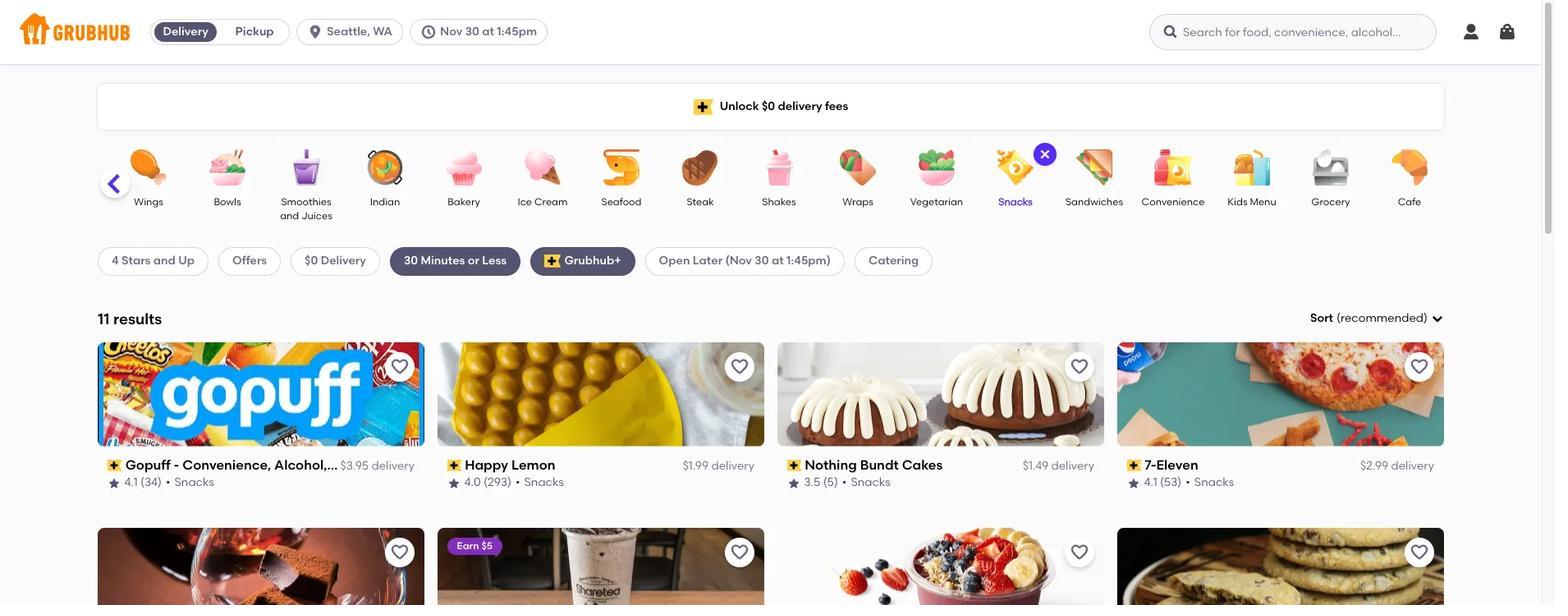 Task type: vqa. For each thing, say whether or not it's contained in the screenshot.
second 4.1 from right
yes



Task type: locate. For each thing, give the bounding box(es) containing it.
1 horizontal spatial and
[[280, 211, 299, 222]]

wings
[[134, 196, 163, 208]]

delivery right $3.95
[[372, 459, 415, 473]]

4
[[112, 254, 119, 268]]

$0 down juices
[[305, 254, 318, 268]]

•
[[166, 476, 171, 490], [516, 476, 521, 490], [843, 476, 848, 490], [1187, 476, 1191, 490]]

4.1 left the (34) at bottom
[[125, 476, 138, 490]]

• right "(5)"
[[843, 476, 848, 490]]

save this restaurant image
[[730, 357, 750, 377], [1070, 357, 1090, 377], [1410, 357, 1430, 377], [390, 543, 410, 562], [1410, 543, 1430, 562]]

Search for food, convenience, alcohol... search field
[[1150, 14, 1437, 50]]

$3.95
[[341, 459, 369, 473]]

open later (nov 30 at 1:45pm)
[[659, 254, 831, 268]]

smoothies and juices image
[[278, 149, 335, 186]]

star icon image down subscription pass icon
[[108, 477, 121, 490]]

snacks down -
[[175, 476, 215, 490]]

subscription pass image for 7-eleven
[[1128, 460, 1142, 472]]

30 inside button
[[465, 25, 480, 39]]

at left 1:45pm)
[[772, 254, 784, 268]]

0 vertical spatial and
[[280, 211, 299, 222]]

nothing bundt cakes logo image
[[778, 342, 1105, 447]]

3.5
[[805, 476, 821, 490]]

(5)
[[824, 476, 839, 490]]

star icon image left "4.1 (53)"
[[1128, 477, 1141, 490]]

save this restaurant button for 'gopuff - convenience, alcohol, & more logo'
[[385, 352, 415, 382]]

11 results
[[98, 309, 162, 328]]

royce' washington - westfield southcenter mall logo image
[[98, 528, 425, 605]]

None field
[[1311, 311, 1445, 327]]

1 horizontal spatial 4.1
[[1145, 476, 1158, 490]]

1 • from the left
[[166, 476, 171, 490]]

snacks for happy lemon
[[525, 476, 565, 490]]

1 horizontal spatial grubhub plus flag logo image
[[694, 99, 714, 115]]

1 horizontal spatial delivery
[[321, 254, 366, 268]]

stars
[[122, 254, 151, 268]]

7-eleven
[[1146, 457, 1199, 473]]

grubhub plus flag logo image for grubhub+
[[545, 255, 561, 268]]

30 right nov
[[465, 25, 480, 39]]

2 horizontal spatial 30
[[755, 254, 769, 268]]

• for eleven
[[1187, 476, 1191, 490]]

0 horizontal spatial subscription pass image
[[448, 460, 462, 472]]

• right (53)
[[1187, 476, 1191, 490]]

svg image inside field
[[1432, 312, 1445, 325]]

pickup
[[235, 25, 274, 39]]

4.1 for 7-
[[1145, 476, 1158, 490]]

30 minutes or less
[[404, 254, 507, 268]]

$0 right the unlock
[[762, 99, 776, 113]]

and
[[280, 211, 299, 222], [153, 254, 176, 268]]

$5
[[482, 540, 493, 552]]

gopuff - convenience, alcohol, & more logo image
[[98, 342, 425, 447]]

seafood image
[[593, 149, 651, 186]]

jamba logo image
[[778, 528, 1105, 605]]

4.1 (34)
[[125, 476, 162, 490]]

subscription pass image
[[448, 460, 462, 472], [788, 460, 802, 472], [1128, 460, 1142, 472]]

happy
[[465, 457, 509, 473]]

30
[[465, 25, 480, 39], [404, 254, 418, 268], [755, 254, 769, 268]]

star icon image left 3.5
[[788, 477, 801, 490]]

snacks
[[999, 196, 1033, 208], [175, 476, 215, 490], [525, 476, 565, 490], [852, 476, 891, 490], [1195, 476, 1235, 490]]

$1.99 delivery
[[683, 459, 755, 473]]

$2.99 delivery
[[1361, 459, 1435, 473]]

ice cream image
[[514, 149, 572, 186]]

minutes
[[421, 254, 465, 268]]

delivery left pickup
[[163, 25, 208, 39]]

snacks down lemon
[[525, 476, 565, 490]]

4.1
[[125, 476, 138, 490], [1145, 476, 1158, 490]]

• snacks down lemon
[[516, 476, 565, 490]]

star icon image
[[108, 477, 121, 490], [448, 477, 461, 490], [788, 477, 801, 490], [1128, 477, 1141, 490]]

1 • snacks from the left
[[166, 476, 215, 490]]

catering
[[869, 254, 919, 268]]

2 horizontal spatial subscription pass image
[[1128, 460, 1142, 472]]

delivery right $2.99
[[1392, 459, 1435, 473]]

0 horizontal spatial $0
[[305, 254, 318, 268]]

• for bundt
[[843, 476, 848, 490]]

snacks down eleven on the right bottom of the page
[[1195, 476, 1235, 490]]

• snacks for eleven
[[1187, 476, 1235, 490]]

bakery
[[448, 196, 480, 208]]

delivery inside button
[[163, 25, 208, 39]]

kids menu image
[[1224, 149, 1281, 186]]

30 right the (nov
[[755, 254, 769, 268]]

4.1 for gopuff
[[125, 476, 138, 490]]

4.0
[[465, 476, 481, 490]]

1 vertical spatial $0
[[305, 254, 318, 268]]

sort ( recommended )
[[1311, 311, 1428, 325]]

nov
[[440, 25, 463, 39]]

alcohol,
[[274, 457, 327, 473]]

3 • snacks from the left
[[843, 476, 891, 490]]

4 stars and up
[[112, 254, 195, 268]]

svg image inside seattle, wa button
[[307, 24, 324, 40]]

subscription pass image left happy
[[448, 460, 462, 472]]

delivery
[[778, 99, 823, 113], [372, 459, 415, 473], [712, 459, 755, 473], [1052, 459, 1095, 473], [1392, 459, 1435, 473]]

and left up
[[153, 254, 176, 268]]

2 4.1 from the left
[[1145, 476, 1158, 490]]

2 horizontal spatial save this restaurant image
[[1070, 543, 1090, 562]]

0 horizontal spatial grubhub plus flag logo image
[[545, 255, 561, 268]]

(nov
[[726, 254, 752, 268]]

4 star icon image from the left
[[1128, 477, 1141, 490]]

2 star icon image from the left
[[448, 477, 461, 490]]

0 vertical spatial $0
[[762, 99, 776, 113]]

• snacks
[[166, 476, 215, 490], [516, 476, 565, 490], [843, 476, 891, 490], [1187, 476, 1235, 490]]

wraps image
[[830, 149, 887, 186]]

bundt
[[861, 457, 900, 473]]

save this restaurant button for nothing bundt cakes logo
[[1065, 352, 1095, 382]]

save this restaurant button for royce' washington - westfield southcenter mall logo
[[385, 538, 415, 567]]

grubhub plus flag logo image left grubhub+
[[545, 255, 561, 268]]

2 • from the left
[[516, 476, 521, 490]]

nov 30 at 1:45pm button
[[410, 19, 555, 45]]

soup image
[[41, 149, 99, 186]]

or
[[468, 254, 480, 268]]

svg image
[[1462, 22, 1482, 42], [1498, 22, 1518, 42], [307, 24, 324, 40], [1163, 24, 1180, 40], [1039, 148, 1052, 161], [1432, 312, 1445, 325]]

bowls image
[[199, 149, 256, 186]]

save this restaurant image for jamba logo
[[1070, 543, 1090, 562]]

2 • snacks from the left
[[516, 476, 565, 490]]

subscription pass image
[[108, 460, 122, 472]]

• snacks down -
[[166, 476, 215, 490]]

convenience,
[[183, 457, 271, 473]]

4.1 down 7-
[[1145, 476, 1158, 490]]

gopuff - convenience, alcohol, & more
[[125, 457, 377, 473]]

delivery for 7-eleven
[[1392, 459, 1435, 473]]

delivery for happy lemon
[[712, 459, 755, 473]]

star icon image for nothing bundt cakes
[[788, 477, 801, 490]]

0 vertical spatial delivery
[[163, 25, 208, 39]]

0 horizontal spatial 4.1
[[125, 476, 138, 490]]

0 vertical spatial grubhub plus flag logo image
[[694, 99, 714, 115]]

1 subscription pass image from the left
[[448, 460, 462, 472]]

3 • from the left
[[843, 476, 848, 490]]

indian
[[370, 196, 400, 208]]

$1.99
[[683, 459, 709, 473]]

pickup button
[[220, 19, 289, 45]]

subscription pass image left nothing
[[788, 460, 802, 472]]

0 horizontal spatial save this restaurant image
[[390, 357, 410, 377]]

grubhub plus flag logo image left the unlock
[[694, 99, 714, 115]]

4 • snacks from the left
[[1187, 476, 1235, 490]]

save this restaurant image
[[390, 357, 410, 377], [730, 543, 750, 562], [1070, 543, 1090, 562]]

save this restaurant button for 7-eleven logo
[[1405, 352, 1435, 382]]

(53)
[[1161, 476, 1183, 490]]

and inside smoothies and juices
[[280, 211, 299, 222]]

1 vertical spatial grubhub plus flag logo image
[[545, 255, 561, 268]]

0 vertical spatial at
[[482, 25, 494, 39]]

1 star icon image from the left
[[108, 477, 121, 490]]

star icon image for gopuff - convenience, alcohol, & more
[[108, 477, 121, 490]]

later
[[693, 254, 723, 268]]

shakes image
[[751, 149, 808, 186]]

seattle, wa button
[[297, 19, 410, 45]]

grubhub+
[[565, 254, 621, 268]]

7-
[[1146, 457, 1157, 473]]

3 star icon image from the left
[[788, 477, 801, 490]]

4.1 (53)
[[1145, 476, 1183, 490]]

2 subscription pass image from the left
[[788, 460, 802, 472]]

• snacks down eleven on the right bottom of the page
[[1187, 476, 1235, 490]]

main navigation navigation
[[0, 0, 1543, 64]]

30 left the minutes
[[404, 254, 418, 268]]

and down "smoothies" in the top left of the page
[[280, 211, 299, 222]]

smoothies
[[281, 196, 332, 208]]

1 horizontal spatial 30
[[465, 25, 480, 39]]

delivery right $1.49 on the bottom right
[[1052, 459, 1095, 473]]

juices
[[302, 211, 333, 222]]

seafood
[[602, 196, 642, 208]]

save this restaurant image for 'gopuff - convenience, alcohol, & more logo'
[[390, 357, 410, 377]]

save this restaurant image for happy lemon
[[730, 357, 750, 377]]

subscription pass image left 7-
[[1128, 460, 1142, 472]]

at inside nov 30 at 1:45pm button
[[482, 25, 494, 39]]

up
[[178, 254, 195, 268]]

1 4.1 from the left
[[125, 476, 138, 490]]

0 horizontal spatial and
[[153, 254, 176, 268]]

kids
[[1228, 196, 1248, 208]]

snacks down snacks image
[[999, 196, 1033, 208]]

1 vertical spatial at
[[772, 254, 784, 268]]

cafe image
[[1382, 149, 1439, 186]]

at
[[482, 25, 494, 39], [772, 254, 784, 268]]

1 horizontal spatial $0
[[762, 99, 776, 113]]

star icon image left 4.0
[[448, 477, 461, 490]]

save this restaurant image for nothing bundt cakes
[[1070, 357, 1090, 377]]

• right the (34) at bottom
[[166, 476, 171, 490]]

1 vertical spatial and
[[153, 254, 176, 268]]

4 • from the left
[[1187, 476, 1191, 490]]

at left 1:45pm
[[482, 25, 494, 39]]

3 subscription pass image from the left
[[1128, 460, 1142, 472]]

1 horizontal spatial subscription pass image
[[788, 460, 802, 472]]

sharetea plus tukwila logo image
[[438, 528, 765, 605]]

delivery
[[163, 25, 208, 39], [321, 254, 366, 268]]

0 horizontal spatial at
[[482, 25, 494, 39]]

• down happy lemon
[[516, 476, 521, 490]]

happy lemon logo image
[[438, 342, 765, 447]]

sandwiches
[[1066, 196, 1124, 208]]

kids menu
[[1228, 196, 1277, 208]]

nov 30 at 1:45pm
[[440, 25, 537, 39]]

none field containing sort
[[1311, 311, 1445, 327]]

delivery right $1.99
[[712, 459, 755, 473]]

snacks down nothing bundt cakes
[[852, 476, 891, 490]]

4.0 (293)
[[465, 476, 512, 490]]

• snacks down nothing bundt cakes
[[843, 476, 891, 490]]

delivery for gopuff - convenience, alcohol, & more
[[372, 459, 415, 473]]

star icon image for happy lemon
[[448, 477, 461, 490]]

grubhub plus flag logo image
[[694, 99, 714, 115], [545, 255, 561, 268]]

delivery down juices
[[321, 254, 366, 268]]

save this restaurant button
[[385, 352, 415, 382], [725, 352, 755, 382], [1065, 352, 1095, 382], [1405, 352, 1435, 382], [385, 538, 415, 567], [725, 538, 755, 567], [1065, 538, 1095, 567], [1405, 538, 1435, 567]]

fees
[[825, 99, 849, 113]]

indian image
[[356, 149, 414, 186]]

seattle,
[[327, 25, 370, 39]]

0 horizontal spatial delivery
[[163, 25, 208, 39]]



Task type: describe. For each thing, give the bounding box(es) containing it.
less
[[482, 254, 507, 268]]

delivery left fees on the top right of the page
[[778, 99, 823, 113]]

earn
[[458, 540, 480, 552]]

11
[[98, 309, 110, 328]]

steak
[[687, 196, 714, 208]]

sandwiches image
[[1066, 149, 1124, 186]]

3.5 (5)
[[805, 476, 839, 490]]

more
[[344, 457, 377, 473]]

(
[[1337, 311, 1341, 325]]

bakery image
[[435, 149, 493, 186]]

• snacks for lemon
[[516, 476, 565, 490]]

earn $5
[[458, 540, 493, 552]]

ice cream
[[518, 196, 568, 208]]

(293)
[[484, 476, 512, 490]]

menu
[[1251, 196, 1277, 208]]

gopuff
[[125, 457, 171, 473]]

1 horizontal spatial at
[[772, 254, 784, 268]]

wraps
[[843, 196, 874, 208]]

• snacks for -
[[166, 476, 215, 490]]

vegetarian
[[911, 196, 964, 208]]

open
[[659, 254, 690, 268]]

snacks image
[[987, 149, 1045, 186]]

• for -
[[166, 476, 171, 490]]

wings image
[[120, 149, 177, 186]]

unlock
[[720, 99, 759, 113]]

1 horizontal spatial save this restaurant image
[[730, 543, 750, 562]]

grocery image
[[1303, 149, 1360, 186]]

$1.49 delivery
[[1023, 459, 1095, 473]]

delivery button
[[151, 19, 220, 45]]

lemon
[[512, 457, 556, 473]]

0 horizontal spatial 30
[[404, 254, 418, 268]]

vegetarian image
[[908, 149, 966, 186]]

convenience image
[[1145, 149, 1203, 186]]

&
[[330, 457, 341, 473]]

)
[[1424, 311, 1428, 325]]

save this restaurant button for happy lemon logo
[[725, 352, 755, 382]]

save this restaurant button for jamba logo
[[1065, 538, 1095, 567]]

grubhub plus flag logo image for unlock $0 delivery fees
[[694, 99, 714, 115]]

subscription pass image for nothing bundt cakes
[[788, 460, 802, 472]]

svg image
[[421, 24, 437, 40]]

$0 delivery
[[305, 254, 366, 268]]

1 vertical spatial delivery
[[321, 254, 366, 268]]

7-eleven logo image
[[1118, 342, 1445, 447]]

convenience
[[1142, 196, 1205, 208]]

smoothies and juices
[[280, 196, 333, 222]]

• snacks for bundt
[[843, 476, 891, 490]]

• for lemon
[[516, 476, 521, 490]]

delivery for nothing bundt cakes
[[1052, 459, 1095, 473]]

seattle, wa
[[327, 25, 393, 39]]

wa
[[373, 25, 393, 39]]

java jive thru espresso logo image
[[1118, 528, 1445, 605]]

unlock $0 delivery fees
[[720, 99, 849, 113]]

nothing
[[806, 457, 858, 473]]

cakes
[[903, 457, 944, 473]]

-
[[174, 457, 179, 473]]

save this restaurant image for 7-eleven
[[1410, 357, 1430, 377]]

happy lemon
[[465, 457, 556, 473]]

nothing bundt cakes
[[806, 457, 944, 473]]

grocery
[[1312, 196, 1351, 208]]

$1.49
[[1023, 459, 1049, 473]]

save this restaurant button for java jive thru espresso logo
[[1405, 538, 1435, 567]]

1:45pm)
[[787, 254, 831, 268]]

sort
[[1311, 311, 1334, 325]]

$3.95 delivery
[[341, 459, 415, 473]]

ice
[[518, 196, 532, 208]]

eleven
[[1157, 457, 1199, 473]]

$2.99
[[1361, 459, 1389, 473]]

bowls
[[214, 196, 241, 208]]

1:45pm
[[497, 25, 537, 39]]

offers
[[233, 254, 267, 268]]

snacks for nothing bundt cakes
[[852, 476, 891, 490]]

cream
[[535, 196, 568, 208]]

recommended
[[1341, 311, 1424, 325]]

snacks for 7-eleven
[[1195, 476, 1235, 490]]

steak image
[[672, 149, 729, 186]]

(34)
[[141, 476, 162, 490]]

star icon image for 7-eleven
[[1128, 477, 1141, 490]]

snacks for gopuff - convenience, alcohol, & more
[[175, 476, 215, 490]]

results
[[113, 309, 162, 328]]

shakes
[[763, 196, 796, 208]]

cafe
[[1399, 196, 1422, 208]]

subscription pass image for happy lemon
[[448, 460, 462, 472]]



